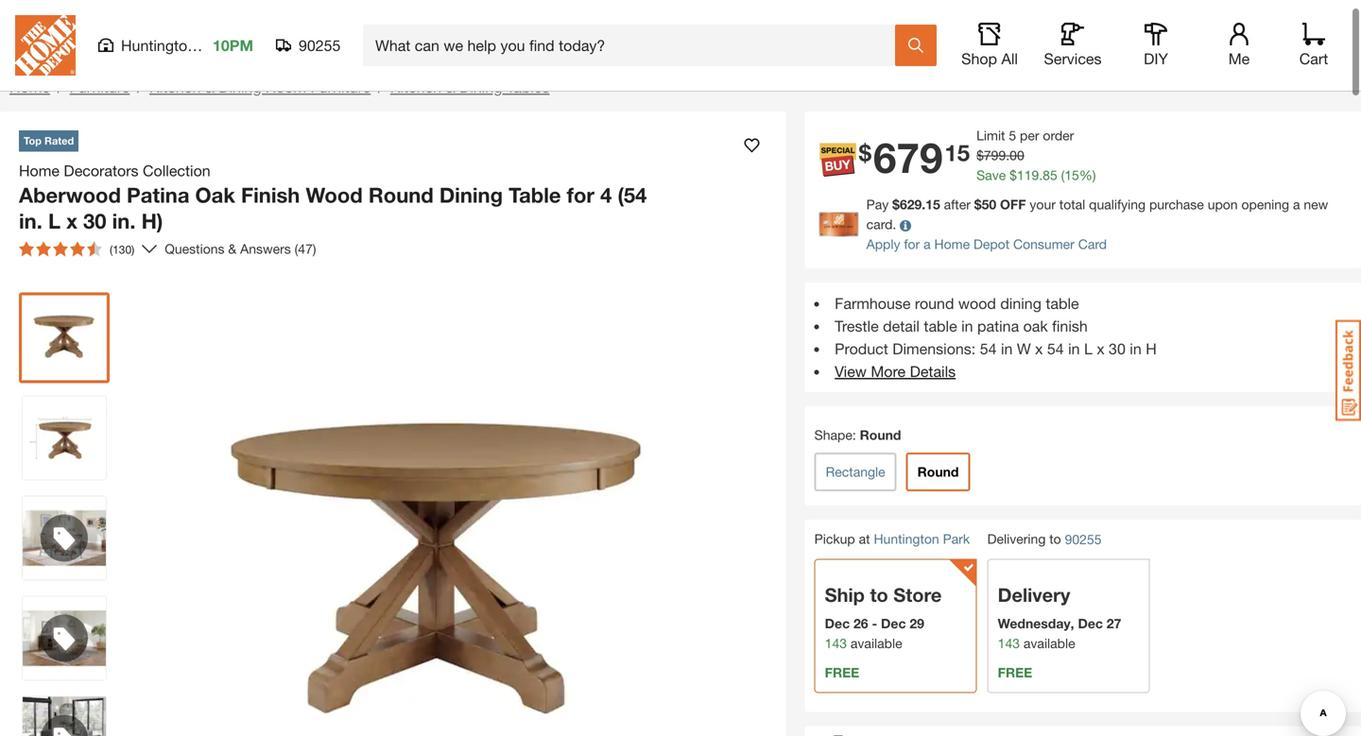Task type: vqa. For each thing, say whether or not it's contained in the screenshot.
the top the
no



Task type: describe. For each thing, give the bounding box(es) containing it.
apply now image
[[820, 212, 867, 237]]

view
[[835, 363, 867, 381]]

aberwood
[[19, 183, 121, 208]]

(
[[1062, 167, 1065, 183]]

rectangle button
[[815, 453, 897, 492]]

model
[[1217, 78, 1249, 91]]

0 horizontal spatial park
[[200, 36, 231, 54]]

services button
[[1043, 23, 1104, 68]]

90255 inside "delivering to 90255"
[[1066, 532, 1102, 547]]

p
[[1338, 78, 1345, 91]]

product
[[835, 340, 889, 358]]

29
[[910, 616, 925, 632]]

shop all
[[962, 50, 1019, 68]]

feedback link image
[[1336, 320, 1362, 422]]

$ right after
[[975, 197, 982, 212]]

finish
[[1053, 317, 1088, 335]]

h
[[1146, 340, 1157, 358]]

round inside button
[[918, 464, 959, 480]]

detail
[[883, 317, 920, 335]]

top
[[24, 135, 42, 147]]

trestle
[[835, 317, 879, 335]]

ship
[[825, 584, 865, 607]]

143 inside the ship to store dec 26 - dec 29 143 available
[[825, 636, 847, 652]]

in left 'h'
[[1130, 340, 1142, 358]]

cart
[[1300, 50, 1329, 68]]

30 inside home decorators collection aberwood patina oak finish wood round dining table for 4 (54 in. l x 30 in. h)
[[83, 209, 106, 234]]

90255 inside button
[[299, 36, 341, 54]]

to for 90255
[[1050, 532, 1062, 547]]

679
[[874, 132, 943, 182]]

pickup
[[815, 532, 856, 547]]

shop all button
[[960, 23, 1020, 68]]

info image
[[901, 220, 912, 232]]

kitchen & dining room furniture link
[[149, 78, 371, 96]]

15 inside limit 5 per order $ 799 . 00 save $ 119 . 85 ( 15 %)
[[1065, 167, 1080, 183]]

questions
[[165, 241, 225, 257]]

2 in. from the left
[[112, 209, 136, 234]]

2 54 from the left
[[1048, 340, 1065, 358]]

in left w
[[1002, 340, 1013, 358]]

5
[[1009, 128, 1017, 143]]

10pm
[[213, 36, 253, 54]]

purchase
[[1150, 197, 1205, 212]]

143 inside delivery wednesday, dec 27 143 available
[[998, 636, 1021, 652]]

30 inside 'farmhouse round wood dining table trestle detail table in patina oak finish product dimensions: 54 in w x 54 in l x 30 in h view more details'
[[1109, 340, 1126, 358]]

629.15
[[900, 197, 941, 212]]

for inside home decorators collection aberwood patina oak finish wood round dining table for 4 (54 in. l x 30 in. h)
[[567, 183, 595, 208]]

rectangle
[[826, 464, 886, 480]]

$ 679 15
[[859, 132, 970, 182]]

opening
[[1242, 197, 1290, 212]]

shop
[[962, 50, 998, 68]]

farmhouse round wood dining table trestle detail table in patina oak finish product dimensions: 54 in w x 54 in l x 30 in h view more details
[[835, 295, 1157, 381]]

your total qualifying purchase upon opening a new card.
[[867, 197, 1329, 232]]

me button
[[1210, 23, 1270, 68]]

in down finish
[[1069, 340, 1081, 358]]

apply
[[867, 236, 901, 252]]

2 furniture from the left
[[311, 78, 371, 96]]

90255 link
[[1066, 530, 1102, 550]]

1 horizontal spatial table
[[1046, 295, 1080, 313]]

$ inside $ 679 15
[[859, 139, 872, 166]]

home / furniture / kitchen & dining room furniture / kitchen & dining tables
[[9, 78, 550, 96]]

questions & answers (47)
[[165, 241, 316, 257]]

decorators
[[64, 162, 139, 180]]

119
[[1018, 167, 1040, 183]]

delivery wednesday, dec 27 143 available
[[998, 584, 1122, 652]]

cart link
[[1294, 23, 1335, 68]]

2 dec from the left
[[882, 616, 907, 632]]

l inside 'farmhouse round wood dining table trestle detail table in patina oak finish product dimensions: 54 in w x 54 in l x 30 in h view more details'
[[1085, 340, 1093, 358]]

free for to
[[825, 665, 860, 681]]

l inside home decorators collection aberwood patina oak finish wood round dining table for 4 (54 in. l x 30 in. h)
[[48, 209, 61, 234]]

more
[[871, 363, 906, 381]]

save
[[977, 167, 1007, 183]]

details
[[910, 363, 956, 381]]

wood
[[306, 183, 363, 208]]

(130) button
[[11, 234, 142, 264]]

1 in. from the left
[[19, 209, 42, 234]]

finish
[[241, 183, 300, 208]]

ship to store dec 26 - dec 29 143 available
[[825, 584, 942, 652]]

-
[[872, 616, 878, 632]]

a inside your total qualifying purchase upon opening a new card.
[[1294, 197, 1301, 212]]

2 # from the left
[[1252, 78, 1258, 91]]

depot
[[974, 236, 1010, 252]]

1 horizontal spatial x
[[1036, 340, 1044, 358]]

patina home decorators collection kitchen dining tables dp18019 r54 p 40 hotspot.0 image
[[23, 497, 106, 580]]

consumer
[[1014, 236, 1075, 252]]

4.5 stars image
[[19, 242, 102, 257]]

card
[[1079, 236, 1108, 252]]

internet
[[1101, 78, 1140, 91]]

patina home decorators collection kitchen dining tables dp18019 r54 p e1.1 image
[[23, 397, 106, 480]]

26
[[854, 616, 869, 632]]

answers
[[240, 241, 291, 257]]

total
[[1060, 197, 1086, 212]]

dining inside home decorators collection aberwood patina oak finish wood round dining table for 4 (54 in. l x 30 in. h)
[[440, 183, 503, 208]]

patina
[[127, 183, 190, 208]]

r54-
[[1313, 78, 1338, 91]]

available inside the ship to store dec 26 - dec 29 143 available
[[851, 636, 903, 652]]

0 horizontal spatial &
[[205, 78, 214, 96]]

kitchen & dining tables link
[[390, 78, 550, 96]]

diy
[[1144, 50, 1169, 68]]

off
[[1001, 197, 1027, 212]]

all
[[1002, 50, 1019, 68]]

free for wednesday,
[[998, 665, 1033, 681]]

90255 button
[[276, 36, 341, 55]]

$ down limit
[[977, 148, 984, 163]]

dining down "10pm" at the left top of the page
[[219, 78, 262, 96]]

qualifying
[[1090, 197, 1146, 212]]

internet # 309334501 model # dp18019-r54-p
[[1101, 78, 1345, 91]]

:
[[853, 427, 857, 443]]

(130) link
[[11, 234, 157, 264]]

shape
[[815, 427, 853, 443]]

%)
[[1080, 167, 1097, 183]]

0 vertical spatial .
[[1007, 148, 1010, 163]]



Task type: locate. For each thing, give the bounding box(es) containing it.
1 vertical spatial park
[[943, 532, 970, 547]]

1 horizontal spatial round
[[860, 427, 902, 443]]

furniture link
[[70, 78, 130, 96]]

huntington
[[121, 36, 196, 54], [874, 532, 940, 547]]

wood
[[959, 295, 997, 313]]

a left 'new'
[[1294, 197, 1301, 212]]

w
[[1017, 340, 1032, 358]]

0 horizontal spatial to
[[871, 584, 889, 607]]

round
[[915, 295, 955, 313]]

0 vertical spatial 30
[[83, 209, 106, 234]]

patina
[[978, 317, 1020, 335]]

home decorators collection link
[[19, 159, 218, 182]]

2 horizontal spatial &
[[446, 78, 455, 96]]

27
[[1107, 616, 1122, 632]]

dec
[[825, 616, 850, 632], [882, 616, 907, 632], [1079, 616, 1104, 632]]

1 horizontal spatial to
[[1050, 532, 1062, 547]]

0 horizontal spatial 15
[[945, 139, 970, 166]]

oak
[[1024, 317, 1049, 335]]

free down 26
[[825, 665, 860, 681]]

& down "10pm" at the left top of the page
[[205, 78, 214, 96]]

1 54 from the left
[[980, 340, 997, 358]]

to up -
[[871, 584, 889, 607]]

0 horizontal spatial a
[[924, 236, 931, 252]]

me
[[1229, 50, 1251, 68]]

1 / from the left
[[58, 80, 62, 96]]

1 horizontal spatial 143
[[998, 636, 1021, 652]]

0 horizontal spatial kitchen
[[149, 78, 201, 96]]

$ down 00
[[1010, 167, 1018, 183]]

wednesday,
[[998, 616, 1075, 632]]

. down 5
[[1007, 148, 1010, 163]]

309334501
[[1153, 78, 1209, 91]]

1 vertical spatial a
[[924, 236, 931, 252]]

1 horizontal spatial kitchen
[[390, 78, 442, 96]]

1 143 from the left
[[825, 636, 847, 652]]

1 free from the left
[[825, 665, 860, 681]]

oak
[[195, 183, 235, 208]]

furniture down 90255 button
[[311, 78, 371, 96]]

home left depot at the right top
[[935, 236, 970, 252]]

home decorators collection aberwood patina oak finish wood round dining table for 4 (54 in. l x 30 in. h)
[[19, 162, 647, 234]]

1 horizontal spatial huntington
[[874, 532, 940, 547]]

available down wednesday,
[[1024, 636, 1076, 652]]

home for aberwood
[[19, 162, 60, 180]]

30 up (130) link at the left of the page
[[83, 209, 106, 234]]

30 left 'h'
[[1109, 340, 1126, 358]]

0 vertical spatial a
[[1294, 197, 1301, 212]]

1 available from the left
[[851, 636, 903, 652]]

l up the 4.5 stars image
[[48, 209, 61, 234]]

home inside home decorators collection aberwood patina oak finish wood round dining table for 4 (54 in. l x 30 in. h)
[[19, 162, 60, 180]]

x left 'h'
[[1097, 340, 1105, 358]]

top rated
[[24, 135, 74, 147]]

0 vertical spatial for
[[567, 183, 595, 208]]

1 vertical spatial .
[[1040, 167, 1043, 183]]

dimensions:
[[893, 340, 976, 358]]

4
[[601, 183, 612, 208]]

round inside home decorators collection aberwood patina oak finish wood round dining table for 4 (54 in. l x 30 in. h)
[[369, 183, 434, 208]]

0 horizontal spatial 143
[[825, 636, 847, 652]]

dec left 26
[[825, 616, 850, 632]]

1 horizontal spatial 90255
[[1066, 532, 1102, 547]]

1 horizontal spatial available
[[1024, 636, 1076, 652]]

apply for a home depot consumer card link
[[867, 236, 1108, 252]]

in. left h) at the left top of page
[[112, 209, 136, 234]]

furniture
[[70, 78, 130, 96], [311, 78, 371, 96]]

store
[[894, 584, 942, 607]]

1 horizontal spatial &
[[228, 241, 237, 257]]

0 vertical spatial 15
[[945, 139, 970, 166]]

0 vertical spatial 90255
[[299, 36, 341, 54]]

3 / from the left
[[378, 80, 383, 96]]

/ left kitchen & dining tables link
[[378, 80, 383, 96]]

54 down patina
[[980, 340, 997, 358]]

card.
[[867, 217, 897, 232]]

1 horizontal spatial dec
[[882, 616, 907, 632]]

1 vertical spatial round
[[860, 427, 902, 443]]

0 horizontal spatial free
[[825, 665, 860, 681]]

0 vertical spatial round
[[369, 183, 434, 208]]

/ right the furniture link
[[137, 80, 142, 96]]

round right :
[[860, 427, 902, 443]]

a down 629.15
[[924, 236, 931, 252]]

home down 'top'
[[19, 162, 60, 180]]

0 vertical spatial home
[[9, 78, 50, 96]]

1 horizontal spatial a
[[1294, 197, 1301, 212]]

per
[[1021, 128, 1040, 143]]

limit
[[977, 128, 1006, 143]]

your
[[1030, 197, 1056, 212]]

table
[[1046, 295, 1080, 313], [924, 317, 958, 335]]

shape : round
[[815, 427, 902, 443]]

& left answers
[[228, 241, 237, 257]]

2 kitchen from the left
[[390, 78, 442, 96]]

. left (
[[1040, 167, 1043, 183]]

0 vertical spatial l
[[48, 209, 61, 234]]

dec right -
[[882, 616, 907, 632]]

h)
[[141, 209, 163, 234]]

dining
[[1001, 295, 1042, 313]]

1 vertical spatial for
[[904, 236, 920, 252]]

round up huntington park button
[[918, 464, 959, 480]]

l down finish
[[1085, 340, 1093, 358]]

1 horizontal spatial #
[[1252, 78, 1258, 91]]

in. up the 4.5 stars image
[[19, 209, 42, 234]]

table
[[509, 183, 561, 208]]

home link
[[9, 78, 50, 96]]

2 horizontal spatial dec
[[1079, 616, 1104, 632]]

1 vertical spatial l
[[1085, 340, 1093, 358]]

dining
[[219, 78, 262, 96], [460, 78, 503, 96], [440, 183, 503, 208]]

0 horizontal spatial .
[[1007, 148, 1010, 163]]

0 horizontal spatial available
[[851, 636, 903, 652]]

tables
[[507, 78, 550, 96]]

0 horizontal spatial furniture
[[70, 78, 130, 96]]

1 horizontal spatial 54
[[1048, 340, 1065, 358]]

0 vertical spatial park
[[200, 36, 231, 54]]

00
[[1010, 148, 1025, 163]]

to for store
[[871, 584, 889, 607]]

&
[[205, 78, 214, 96], [446, 78, 455, 96], [228, 241, 237, 257]]

1 vertical spatial table
[[924, 317, 958, 335]]

patina home decorators collection kitchen dining tables dp18019 r54 p 77 hotspot.2 image
[[23, 698, 106, 737]]

0 horizontal spatial huntington
[[121, 36, 196, 54]]

$ right "pay"
[[893, 197, 900, 212]]

2 vertical spatial home
[[935, 236, 970, 252]]

What can we help you find today? search field
[[375, 26, 895, 65]]

view more details link
[[835, 363, 956, 381]]

3 dec from the left
[[1079, 616, 1104, 632]]

2 horizontal spatial /
[[378, 80, 383, 96]]

dec left 27
[[1079, 616, 1104, 632]]

home for /
[[9, 78, 50, 96]]

2 / from the left
[[137, 80, 142, 96]]

home
[[9, 78, 50, 96], [19, 162, 60, 180], [935, 236, 970, 252]]

patina home decorators collection kitchen dining tables dp18019 r54 p 64.0 image
[[23, 297, 106, 380]]

& left tables on the top
[[446, 78, 455, 96]]

x right w
[[1036, 340, 1044, 358]]

1 horizontal spatial /
[[137, 80, 142, 96]]

farmhouse
[[835, 295, 911, 313]]

apply for a home depot consumer card
[[867, 236, 1108, 252]]

0 horizontal spatial round
[[369, 183, 434, 208]]

0 vertical spatial to
[[1050, 532, 1062, 547]]

54 down finish
[[1048, 340, 1065, 358]]

new
[[1305, 197, 1329, 212]]

huntington up the furniture link
[[121, 36, 196, 54]]

furniture up rated
[[70, 78, 130, 96]]

143 down wednesday,
[[998, 636, 1021, 652]]

available
[[851, 636, 903, 652], [1024, 636, 1076, 652]]

$
[[859, 139, 872, 166], [977, 148, 984, 163], [1010, 167, 1018, 183], [893, 197, 900, 212], [975, 197, 982, 212]]

park up kitchen & dining room furniture link
[[200, 36, 231, 54]]

table up finish
[[1046, 295, 1080, 313]]

in down wood
[[962, 317, 974, 335]]

pay $ 629.15 after $ 50 off
[[867, 197, 1027, 212]]

2 horizontal spatial round
[[918, 464, 959, 480]]

round right wood
[[369, 183, 434, 208]]

2 vertical spatial round
[[918, 464, 959, 480]]

0 horizontal spatial in.
[[19, 209, 42, 234]]

dining left tables on the top
[[460, 78, 503, 96]]

park left delivering
[[943, 532, 970, 547]]

1 horizontal spatial park
[[943, 532, 970, 547]]

1 vertical spatial 90255
[[1066, 532, 1102, 547]]

x inside home decorators collection aberwood patina oak finish wood round dining table for 4 (54 in. l x 30 in. h)
[[66, 209, 77, 234]]

room
[[266, 78, 306, 96]]

143
[[825, 636, 847, 652], [998, 636, 1021, 652]]

upon
[[1208, 197, 1239, 212]]

table down round
[[924, 317, 958, 335]]

for down info image
[[904, 236, 920, 252]]

$ left 679
[[859, 139, 872, 166]]

1 vertical spatial home
[[19, 162, 60, 180]]

free
[[825, 665, 860, 681], [998, 665, 1033, 681]]

collection
[[143, 162, 211, 180]]

0 horizontal spatial 30
[[83, 209, 106, 234]]

(54
[[618, 183, 647, 208]]

1 dec from the left
[[825, 616, 850, 632]]

to
[[1050, 532, 1062, 547], [871, 584, 889, 607]]

1 horizontal spatial l
[[1085, 340, 1093, 358]]

1 # from the left
[[1143, 78, 1150, 91]]

1 vertical spatial to
[[871, 584, 889, 607]]

delivering
[[988, 532, 1046, 547]]

0 horizontal spatial #
[[1143, 78, 1150, 91]]

1 horizontal spatial furniture
[[311, 78, 371, 96]]

to inside the ship to store dec 26 - dec 29 143 available
[[871, 584, 889, 607]]

1 kitchen from the left
[[149, 78, 201, 96]]

free down wednesday,
[[998, 665, 1033, 681]]

0 horizontal spatial /
[[58, 80, 62, 96]]

1 vertical spatial 15
[[1065, 167, 1080, 183]]

diy button
[[1126, 23, 1187, 68]]

# right internet at top right
[[1143, 78, 1150, 91]]

1 horizontal spatial free
[[998, 665, 1033, 681]]

90255 up 'room'
[[299, 36, 341, 54]]

15 left limit
[[945, 139, 970, 166]]

# right model
[[1252, 78, 1258, 91]]

15 inside $ 679 15
[[945, 139, 970, 166]]

pickup at huntington park
[[815, 532, 970, 547]]

rated
[[44, 135, 74, 147]]

available down -
[[851, 636, 903, 652]]

143 down ship
[[825, 636, 847, 652]]

0 horizontal spatial l
[[48, 209, 61, 234]]

to inside "delivering to 90255"
[[1050, 532, 1062, 547]]

90255
[[299, 36, 341, 54], [1066, 532, 1102, 547]]

(47)
[[295, 241, 316, 257]]

home down the home depot logo
[[9, 78, 50, 96]]

1 horizontal spatial 30
[[1109, 340, 1126, 358]]

0 horizontal spatial 90255
[[299, 36, 341, 54]]

delivering to 90255
[[988, 532, 1102, 547]]

1 horizontal spatial in.
[[112, 209, 136, 234]]

/ right home link
[[58, 80, 62, 96]]

90255 right delivering
[[1066, 532, 1102, 547]]

0 horizontal spatial 54
[[980, 340, 997, 358]]

0 vertical spatial huntington
[[121, 36, 196, 54]]

1 vertical spatial huntington
[[874, 532, 940, 547]]

50
[[982, 197, 997, 212]]

0 horizontal spatial for
[[567, 183, 595, 208]]

2 free from the left
[[998, 665, 1033, 681]]

after
[[944, 197, 971, 212]]

2 143 from the left
[[998, 636, 1021, 652]]

799
[[984, 148, 1007, 163]]

x down aberwood
[[66, 209, 77, 234]]

0 horizontal spatial dec
[[825, 616, 850, 632]]

patina home decorators collection kitchen dining tables dp18019 r54 p a0 hotspot.1 image
[[23, 597, 106, 680]]

1 horizontal spatial .
[[1040, 167, 1043, 183]]

dec inside delivery wednesday, dec 27 143 available
[[1079, 616, 1104, 632]]

limit 5 per order $ 799 . 00 save $ 119 . 85 ( 15 %)
[[977, 128, 1097, 183]]

1 horizontal spatial for
[[904, 236, 920, 252]]

dp18019-
[[1261, 78, 1313, 91]]

1 furniture from the left
[[70, 78, 130, 96]]

at
[[859, 532, 871, 547]]

0 vertical spatial table
[[1046, 295, 1080, 313]]

huntington park
[[121, 36, 231, 54]]

1 horizontal spatial 15
[[1065, 167, 1080, 183]]

huntington right at
[[874, 532, 940, 547]]

15 right the 85
[[1065, 167, 1080, 183]]

2 available from the left
[[1024, 636, 1076, 652]]

in.
[[19, 209, 42, 234], [112, 209, 136, 234]]

to left 90255 link
[[1050, 532, 1062, 547]]

for left 4
[[567, 183, 595, 208]]

delivery
[[998, 584, 1071, 607]]

available inside delivery wednesday, dec 27 143 available
[[1024, 636, 1076, 652]]

the home depot logo image
[[15, 15, 76, 76]]

0 horizontal spatial x
[[66, 209, 77, 234]]

1 vertical spatial 30
[[1109, 340, 1126, 358]]

dining left table
[[440, 183, 503, 208]]

0 horizontal spatial table
[[924, 317, 958, 335]]

2 horizontal spatial x
[[1097, 340, 1105, 358]]

round button
[[907, 453, 971, 492]]



